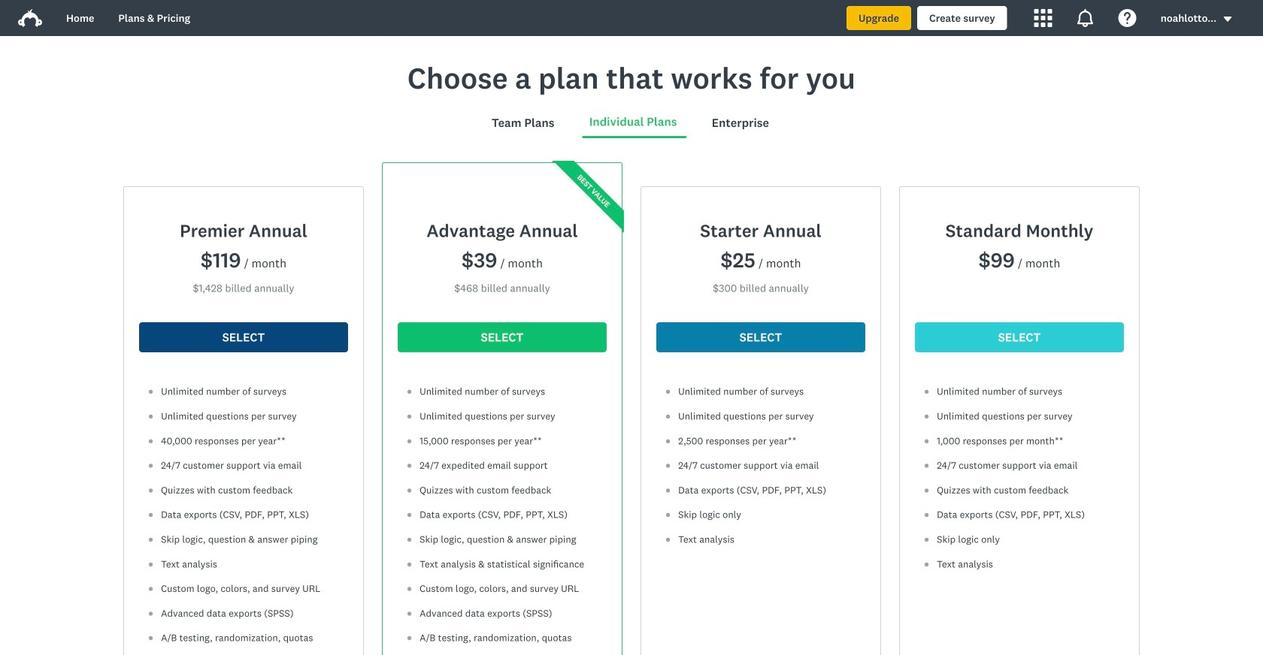 Task type: describe. For each thing, give the bounding box(es) containing it.
notification center icon image
[[1077, 9, 1095, 27]]

1 brand logo image from the top
[[18, 6, 42, 30]]



Task type: locate. For each thing, give the bounding box(es) containing it.
brand logo image
[[18, 6, 42, 30], [18, 9, 42, 27]]

products icon image
[[1034, 9, 1052, 27], [1034, 9, 1052, 27]]

dropdown arrow icon image
[[1223, 14, 1233, 24], [1224, 17, 1232, 22]]

2 brand logo image from the top
[[18, 9, 42, 27]]

help icon image
[[1119, 9, 1137, 27]]



Task type: vqa. For each thing, say whether or not it's contained in the screenshot.
search text box
no



